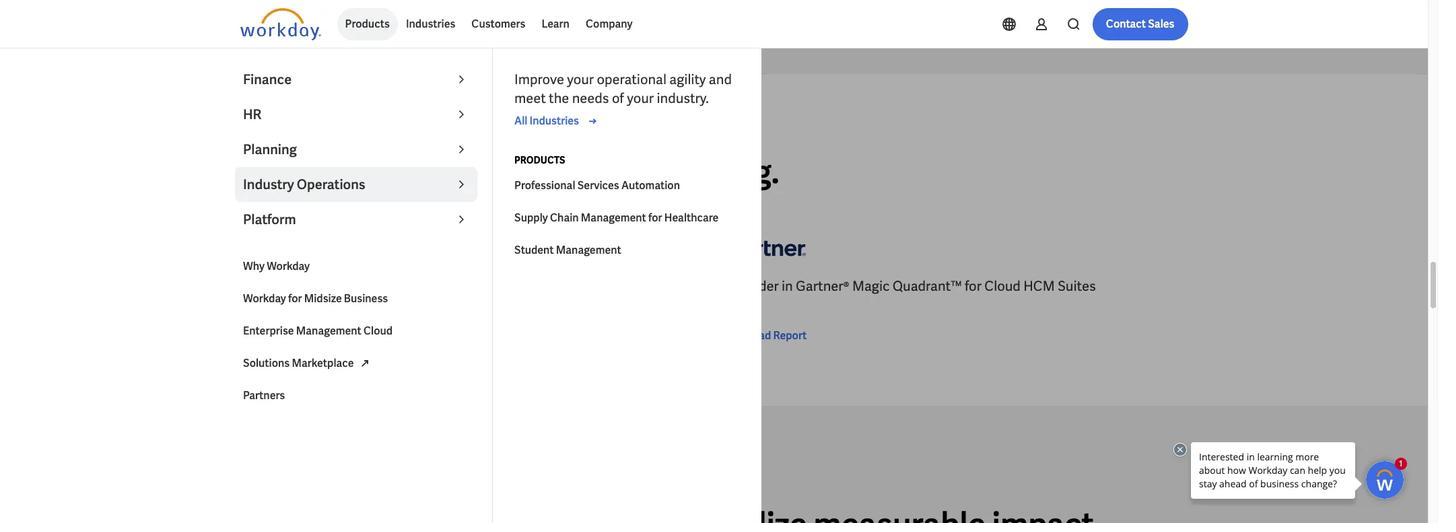 Task type: locate. For each thing, give the bounding box(es) containing it.
planning button
[[235, 132, 477, 167]]

contact sales link
[[1093, 8, 1188, 40]]

student management link
[[506, 234, 749, 267]]

0 vertical spatial industries
[[406, 17, 455, 31]]

customers
[[472, 17, 526, 31]]

industries down the
[[530, 114, 579, 128]]

2 horizontal spatial cloud
[[985, 278, 1021, 295]]

partners link
[[235, 380, 477, 412]]

0 vertical spatial management
[[581, 211, 646, 225]]

1 gartner® from the left
[[343, 278, 397, 295]]

in for 2023
[[297, 278, 308, 295]]

management down professional services automation link
[[581, 211, 646, 225]]

1 horizontal spatial quadrant™
[[893, 278, 962, 295]]

workday inside why workday link
[[267, 259, 310, 273]]

leader inside a leader in 2023 gartner® magic quadrant™ for cloud erp for service- centric enterprises
[[252, 278, 294, 295]]

1 horizontal spatial leader
[[737, 278, 779, 295]]

0 horizontal spatial your
[[567, 71, 594, 88]]

1 horizontal spatial industries
[[530, 114, 579, 128]]

what analysts say
[[240, 119, 337, 131]]

why workday link
[[235, 251, 477, 283]]

supply chain management for healthcare
[[514, 211, 719, 225]]

workday for midsize business link
[[235, 283, 477, 315]]

for left midsize
[[288, 292, 302, 306]]

industries button
[[398, 8, 464, 40]]

management inside enterprise management cloud link
[[296, 324, 361, 338]]

0 horizontal spatial gartner image
[[240, 229, 321, 266]]

for inside workday for midsize business link
[[288, 292, 302, 306]]

chain
[[550, 211, 579, 225]]

2 magic from the left
[[853, 278, 890, 295]]

0 horizontal spatial industries
[[406, 17, 455, 31]]

1 horizontal spatial report
[[773, 329, 807, 343]]

for down student
[[512, 278, 529, 295]]

gartner®
[[343, 278, 397, 295], [796, 278, 850, 295]]

1 vertical spatial read
[[262, 348, 286, 362]]

management down enterprises at the bottom of the page
[[296, 324, 361, 338]]

industries right products
[[406, 17, 455, 31]]

0 horizontal spatial cloud
[[364, 324, 393, 338]]

1 vertical spatial read report
[[262, 348, 322, 362]]

0 vertical spatial read
[[746, 329, 771, 343]]

finance button
[[235, 62, 477, 97]]

0 horizontal spatial in
[[297, 278, 308, 295]]

and inside improve your operational agility and meet the needs of your industry.
[[709, 71, 732, 88]]

what
[[240, 119, 268, 131]]

why
[[243, 259, 265, 273]]

a
[[240, 151, 263, 193], [240, 278, 249, 295], [725, 278, 734, 295]]

0 horizontal spatial read report
[[262, 348, 322, 362]]

cloud down the business
[[364, 324, 393, 338]]

for right erp
[[598, 278, 615, 295]]

1 gartner image from the left
[[240, 229, 321, 266]]

workday
[[267, 259, 310, 273], [243, 292, 286, 306]]

0 vertical spatial and
[[709, 71, 732, 88]]

0 horizontal spatial read report link
[[240, 347, 322, 363]]

go to the homepage image
[[240, 8, 321, 40]]

management inside student management link
[[556, 243, 621, 257]]

magic inside a leader in 2023 gartner® magic quadrant™ for cloud erp for service- centric enterprises
[[400, 278, 437, 295]]

professional services automation
[[514, 178, 680, 193]]

a inside a leader in 2023 gartner® magic quadrant™ for cloud erp for service- centric enterprises
[[240, 278, 249, 295]]

of
[[612, 90, 624, 107]]

your up needs
[[567, 71, 594, 88]]

magic
[[400, 278, 437, 295], [853, 278, 890, 295]]

solutions marketplace link
[[235, 347, 477, 380]]

workday up "enterprise"
[[243, 292, 286, 306]]

1 horizontal spatial gartner image
[[725, 229, 806, 266]]

erp
[[571, 278, 595, 295]]

hr button
[[235, 97, 477, 132]]

gartner image for gartner®
[[725, 229, 806, 266]]

0 vertical spatial read report link
[[725, 328, 807, 344]]

cloud left hcm
[[985, 278, 1021, 295]]

hcm
[[1024, 278, 1055, 295]]

1 vertical spatial read report link
[[240, 347, 322, 363]]

industries
[[406, 17, 455, 31], [530, 114, 579, 128]]

a for a leader in 2023 gartner® magic quadrant™ for cloud erp for service- centric enterprises
[[240, 278, 249, 295]]

read report link for a leader in gartner® magic quadrant™ for cloud hcm suites
[[725, 328, 807, 344]]

meet
[[514, 90, 546, 107]]

2 gartner image from the left
[[725, 229, 806, 266]]

read
[[746, 329, 771, 343], [262, 348, 286, 362]]

0 horizontal spatial report
[[288, 348, 322, 362]]

1 horizontal spatial read
[[746, 329, 771, 343]]

enterprise management cloud link
[[235, 315, 477, 347]]

2 horizontal spatial in
[[782, 278, 793, 295]]

products
[[514, 154, 565, 166]]

1 vertical spatial workday
[[243, 292, 286, 306]]

a leader in 2023 gartner® magic quadrant™ for cloud erp for service- centric enterprises
[[240, 278, 667, 314]]

your
[[567, 71, 594, 88], [627, 90, 654, 107]]

2 leader from the left
[[737, 278, 779, 295]]

1 vertical spatial management
[[556, 243, 621, 257]]

and right the agility
[[709, 71, 732, 88]]

all industries
[[514, 114, 579, 128]]

1 vertical spatial your
[[627, 90, 654, 107]]

industry
[[243, 176, 294, 193]]

for down automation
[[649, 211, 662, 225]]

in for finance,
[[368, 151, 395, 193]]

1 quadrant™ from the left
[[440, 278, 509, 295]]

0 horizontal spatial and
[[582, 151, 637, 193]]

management inside supply chain management for healthcare link
[[581, 211, 646, 225]]

hr
[[243, 106, 262, 123]]

0 horizontal spatial quadrant™
[[440, 278, 509, 295]]

management for business
[[296, 324, 361, 338]]

enterprise
[[243, 324, 294, 338]]

0 horizontal spatial leader
[[252, 278, 294, 295]]

a for a leader in gartner® magic quadrant™ for cloud hcm suites
[[725, 278, 734, 295]]

management up erp
[[556, 243, 621, 257]]

read report
[[746, 329, 807, 343], [262, 348, 322, 362]]

and up supply chain management for healthcare
[[582, 151, 637, 193]]

and
[[709, 71, 732, 88], [582, 151, 637, 193]]

for
[[649, 211, 662, 225], [512, 278, 529, 295], [598, 278, 615, 295], [965, 278, 982, 295], [288, 292, 302, 306]]

1 vertical spatial industries
[[530, 114, 579, 128]]

automation
[[622, 178, 680, 193]]

all
[[514, 114, 528, 128]]

1 horizontal spatial read report
[[746, 329, 807, 343]]

report
[[773, 329, 807, 343], [288, 348, 322, 362]]

gartner image
[[240, 229, 321, 266], [725, 229, 806, 266]]

solutions
[[243, 356, 290, 370]]

quadrant™
[[440, 278, 509, 295], [893, 278, 962, 295]]

sales
[[1148, 17, 1175, 31]]

workday right why
[[267, 259, 310, 273]]

supply
[[514, 211, 548, 225]]

0 horizontal spatial gartner®
[[343, 278, 397, 295]]

read report link
[[725, 328, 807, 344], [240, 347, 322, 363]]

cloud
[[532, 278, 568, 295], [985, 278, 1021, 295], [364, 324, 393, 338]]

1 horizontal spatial and
[[709, 71, 732, 88]]

1 magic from the left
[[400, 278, 437, 295]]

1 horizontal spatial cloud
[[532, 278, 568, 295]]

management
[[581, 211, 646, 225], [556, 243, 621, 257], [296, 324, 361, 338]]

hr,
[[524, 151, 575, 193]]

student management
[[514, 243, 621, 257]]

1 leader from the left
[[252, 278, 294, 295]]

2 vertical spatial management
[[296, 324, 361, 338]]

1 horizontal spatial in
[[368, 151, 395, 193]]

industries inside all industries link
[[530, 114, 579, 128]]

1 vertical spatial report
[[288, 348, 322, 362]]

supply chain management for healthcare link
[[506, 202, 749, 234]]

in inside a leader in 2023 gartner® magic quadrant™ for cloud erp for service- centric enterprises
[[297, 278, 308, 295]]

solutions marketplace
[[243, 356, 354, 370]]

the
[[549, 90, 569, 107]]

0 horizontal spatial magic
[[400, 278, 437, 295]]

products button
[[337, 8, 398, 40]]

finance
[[243, 71, 292, 88]]

2 quadrant™ from the left
[[893, 278, 962, 295]]

your down operational
[[627, 90, 654, 107]]

1 horizontal spatial read report link
[[725, 328, 807, 344]]

1 horizontal spatial magic
[[853, 278, 890, 295]]

cloud left erp
[[532, 278, 568, 295]]

industries inside the 'industries' dropdown button
[[406, 17, 455, 31]]

1 horizontal spatial gartner®
[[796, 278, 850, 295]]

gartner image for 2023
[[240, 229, 321, 266]]

contact
[[1106, 17, 1146, 31]]

0 vertical spatial workday
[[267, 259, 310, 273]]

industry operations
[[243, 176, 366, 193]]

professional
[[514, 178, 575, 193]]

leader
[[252, 278, 294, 295], [737, 278, 779, 295]]

in
[[368, 151, 395, 193], [297, 278, 308, 295], [782, 278, 793, 295]]

why workday
[[243, 259, 310, 273]]



Task type: vqa. For each thing, say whether or not it's contained in the screenshot.
Partners link
yes



Task type: describe. For each thing, give the bounding box(es) containing it.
customers button
[[464, 8, 534, 40]]

industry.
[[657, 90, 709, 107]]

read report link for a leader in 2023 gartner® magic quadrant™ for cloud erp for service- centric enterprises
[[240, 347, 322, 363]]

analysts
[[270, 119, 318, 131]]

workday inside workday for midsize business link
[[243, 292, 286, 306]]

platform button
[[235, 202, 477, 237]]

a for a leader in finance, hr, and planning.
[[240, 151, 263, 193]]

gartner® inside a leader in 2023 gartner® magic quadrant™ for cloud erp for service- centric enterprises
[[343, 278, 397, 295]]

finance,
[[401, 151, 517, 193]]

partners
[[243, 389, 285, 403]]

enterprises
[[288, 297, 358, 314]]

enterprise management cloud
[[243, 324, 393, 338]]

leader
[[269, 151, 361, 193]]

operational
[[597, 71, 667, 88]]

learn
[[542, 17, 570, 31]]

products
[[345, 17, 390, 31]]

management for for
[[556, 243, 621, 257]]

operations
[[297, 176, 366, 193]]

marketplace
[[292, 356, 354, 370]]

company button
[[578, 8, 641, 40]]

quadrant™ inside a leader in 2023 gartner® magic quadrant™ for cloud erp for service- centric enterprises
[[440, 278, 509, 295]]

workday for midsize business
[[243, 292, 388, 306]]

0 vertical spatial read report
[[746, 329, 807, 343]]

2023
[[311, 278, 340, 295]]

leader for a leader in 2023 gartner® magic quadrant™ for cloud erp for service- centric enterprises
[[252, 278, 294, 295]]

service-
[[618, 278, 667, 295]]

1 horizontal spatial your
[[627, 90, 654, 107]]

needs
[[572, 90, 609, 107]]

leader for a leader in gartner® magic quadrant™ for cloud hcm suites
[[737, 278, 779, 295]]

planning
[[243, 141, 297, 158]]

agility
[[670, 71, 706, 88]]

contact sales
[[1106, 17, 1175, 31]]

centric
[[240, 297, 285, 314]]

for inside supply chain management for healthcare link
[[649, 211, 662, 225]]

cloud inside a leader in 2023 gartner® magic quadrant™ for cloud erp for service- centric enterprises
[[532, 278, 568, 295]]

company
[[586, 17, 633, 31]]

2 gartner® from the left
[[796, 278, 850, 295]]

learn button
[[534, 8, 578, 40]]

services
[[578, 178, 619, 193]]

0 vertical spatial report
[[773, 329, 807, 343]]

opens in a new tab image
[[357, 355, 373, 371]]

midsize
[[304, 292, 342, 306]]

industry operations button
[[235, 167, 477, 202]]

a leader in gartner® magic quadrant™ for cloud hcm suites
[[725, 278, 1096, 295]]

all industries link
[[514, 113, 601, 129]]

business
[[344, 292, 388, 306]]

a leader in finance, hr, and planning.
[[240, 151, 780, 193]]

student
[[514, 243, 554, 257]]

planning.
[[644, 151, 780, 193]]

healthcare
[[665, 211, 719, 225]]

0 vertical spatial your
[[567, 71, 594, 88]]

improve
[[514, 71, 564, 88]]

in for gartner®
[[782, 278, 793, 295]]

improve your operational agility and meet the needs of your industry.
[[514, 71, 732, 107]]

professional services automation link
[[506, 170, 749, 202]]

for left hcm
[[965, 278, 982, 295]]

platform
[[243, 211, 296, 228]]

say
[[319, 119, 337, 131]]

1 vertical spatial and
[[582, 151, 637, 193]]

suites
[[1058, 278, 1096, 295]]

0 horizontal spatial read
[[262, 348, 286, 362]]



